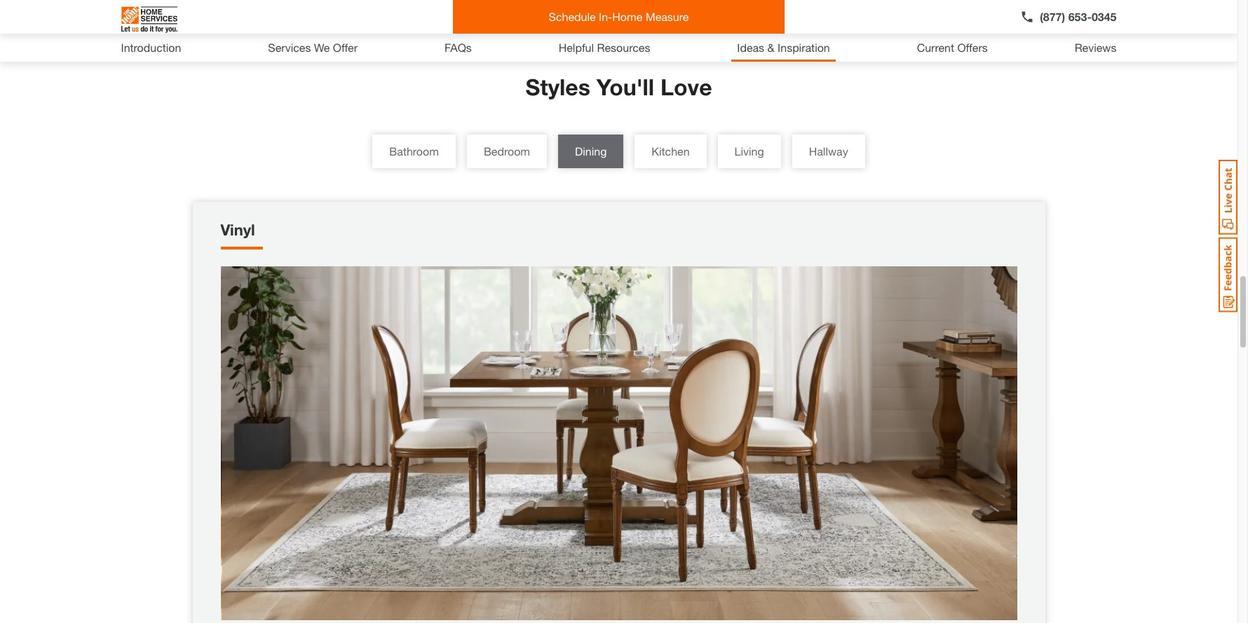 Task type: describe. For each thing, give the bounding box(es) containing it.
dining
[[575, 144, 607, 158]]

hallway
[[809, 144, 848, 158]]

offer
[[333, 41, 358, 54]]

infopod - dining room/vinyl image
[[221, 266, 1017, 621]]

bedroom
[[484, 144, 530, 158]]

live chat image
[[1219, 160, 1237, 235]]

(877) 653-0345
[[1040, 10, 1117, 23]]

offers
[[957, 41, 988, 54]]

ideas & inspiration
[[737, 41, 830, 54]]

we
[[314, 41, 330, 54]]

current
[[917, 41, 954, 54]]

styles you'll love
[[525, 74, 712, 100]]

kitchen
[[652, 144, 690, 158]]

living button
[[718, 135, 781, 168]]

do it for you logo image
[[121, 1, 177, 39]]

helpful
[[559, 41, 594, 54]]

dining button
[[558, 135, 624, 168]]

(877) 653-0345 link
[[1020, 8, 1117, 25]]

reviews
[[1075, 41, 1117, 54]]

hallway button
[[792, 135, 865, 168]]



Task type: locate. For each thing, give the bounding box(es) containing it.
bathroom
[[389, 144, 439, 158]]

bedroom button
[[467, 135, 547, 168]]

(877)
[[1040, 10, 1065, 23]]

you'll
[[597, 74, 654, 100]]

in-
[[599, 10, 612, 23]]

love
[[660, 74, 712, 100]]

schedule in-home measure button
[[453, 0, 785, 34]]

vinyl
[[221, 221, 255, 239]]

services we offer
[[268, 41, 358, 54]]

faqs
[[444, 41, 472, 54]]

ideas
[[737, 41, 764, 54]]

&
[[767, 41, 775, 54]]

helpful resources
[[559, 41, 650, 54]]

living
[[734, 144, 764, 158]]

schedule in-home measure
[[549, 10, 689, 23]]

653-
[[1068, 10, 1092, 23]]

inspiration
[[778, 41, 830, 54]]

kitchen button
[[635, 135, 706, 168]]

schedule
[[549, 10, 596, 23]]

home
[[612, 10, 642, 23]]

0345
[[1092, 10, 1117, 23]]

styles
[[525, 74, 590, 100]]

services
[[268, 41, 311, 54]]

feedback link image
[[1219, 237, 1237, 313]]

measure
[[646, 10, 689, 23]]

current offers
[[917, 41, 988, 54]]

resources
[[597, 41, 650, 54]]

bathroom button
[[373, 135, 456, 168]]

introduction
[[121, 41, 181, 54]]



Task type: vqa. For each thing, say whether or not it's contained in the screenshot.
%) in $ 449 . 00 Save $ 50 . 00 ( 11 %)
no



